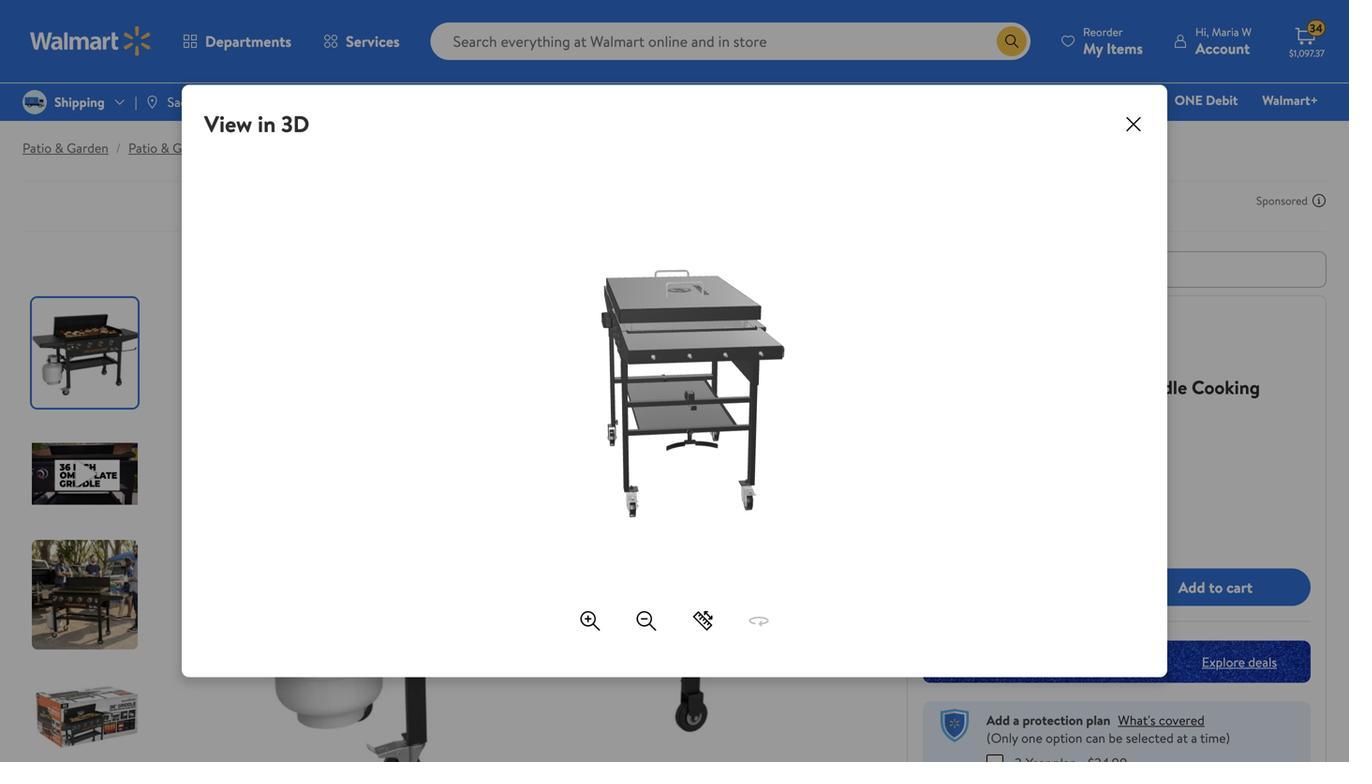 Task type: vqa. For each thing, say whether or not it's contained in the screenshot.
second "Garden"
yes



Task type: describe. For each thing, give the bounding box(es) containing it.
add for add a protection plan what's covered
[[987, 711, 1010, 729]]

one
[[1175, 91, 1203, 109]]

add for add to cart
[[1179, 577, 1206, 597]]

$1,097.37
[[1290, 47, 1325, 60]]

close dialog image
[[1123, 113, 1145, 135]]

burner
[[1036, 374, 1091, 400]]

add to cart button
[[1121, 568, 1311, 606]]

cooking
[[1192, 374, 1261, 400]]

2 garden from the left
[[173, 139, 214, 157]]

view in 3d
[[204, 108, 310, 140]]

34
[[1310, 20, 1323, 36]]

zoom out image
[[636, 610, 658, 632]]

hard
[[1027, 402, 1067, 428]]

ad disclaimer and feedback image
[[1312, 193, 1327, 208]]

1 & from the left
[[55, 139, 64, 157]]

blackstone 4-burner 36" griddle cooking station with hard cover
[[923, 374, 1261, 428]]

2 patio from the left
[[128, 139, 158, 157]]

36"
[[1096, 374, 1122, 400]]

patio & garden link
[[22, 139, 109, 157]]

rotate item image
[[748, 610, 770, 632]]

walmart+
[[1263, 91, 1319, 109]]

2 & from the left
[[161, 139, 169, 157]]

blackstone 4-burner 36" griddle cooking station with hard cover - image 4 of 17 image
[[32, 661, 142, 762]]

a
[[1014, 711, 1020, 729]]

view
[[204, 108, 252, 140]]

one debit link
[[1167, 90, 1247, 110]]

add to cart
[[1179, 577, 1253, 597]]

griddle
[[1127, 374, 1188, 400]]

3d
[[281, 108, 310, 140]]

walmart+ link
[[1254, 90, 1327, 110]]



Task type: locate. For each thing, give the bounding box(es) containing it.
add
[[1179, 577, 1206, 597], [987, 711, 1010, 729]]

patio right /
[[128, 139, 158, 157]]

& left /
[[55, 139, 64, 157]]

0 horizontal spatial &
[[55, 139, 64, 157]]

cover
[[1072, 402, 1120, 428]]

walmart image
[[30, 26, 152, 56]]

1 vertical spatial add
[[987, 711, 1010, 729]]

0 vertical spatial add
[[1179, 577, 1206, 597]]

sponsored
[[1257, 193, 1309, 209]]

1 patio from the left
[[22, 139, 52, 157]]

0 horizontal spatial patio
[[22, 139, 52, 157]]

1 horizontal spatial garden
[[173, 139, 214, 157]]

patio
[[22, 139, 52, 157], [128, 139, 158, 157]]

& right /
[[161, 139, 169, 157]]

1 horizontal spatial patio
[[128, 139, 158, 157]]

cart
[[1227, 577, 1253, 597]]

one debit
[[1175, 91, 1239, 109]]

1 horizontal spatial &
[[161, 139, 169, 157]]

covered
[[1159, 711, 1205, 729]]

4-
[[1017, 374, 1036, 400]]

patio & garden / patio & garden shop by brand
[[22, 139, 299, 157]]

up to sixty percent off deals. shop now. image
[[923, 641, 1311, 683]]

what's
[[1119, 711, 1156, 729]]

add inside "button"
[[1179, 577, 1206, 597]]

1 garden from the left
[[67, 139, 109, 157]]

what's covered button
[[1119, 711, 1205, 729]]

/
[[116, 139, 121, 157]]

1 horizontal spatial add
[[1179, 577, 1206, 597]]

0 horizontal spatial add
[[987, 711, 1010, 729]]

debit
[[1206, 91, 1239, 109]]

view dimensions image
[[692, 610, 714, 632]]

patio left /
[[22, 139, 52, 157]]

0 horizontal spatial garden
[[67, 139, 109, 157]]

Walmart Site-Wide search field
[[431, 22, 1031, 60]]

station
[[923, 402, 982, 428]]

patio & garden shop by brand link
[[128, 139, 299, 157]]

to
[[1209, 577, 1223, 597]]

in
[[258, 108, 276, 140]]

add left to
[[1179, 577, 1206, 597]]

&
[[55, 139, 64, 157], [161, 139, 169, 157]]

blackstone 4-burner 36" griddle cooking station with hard cover - image 1 of 17 image
[[32, 298, 142, 408]]

protection
[[1023, 711, 1084, 729]]

by
[[249, 139, 263, 157]]

blackstone 4-burner 36" griddle cooking station with hard cover - image 3 of 17 image
[[32, 540, 142, 650]]

add left a
[[987, 711, 1010, 729]]

garden
[[67, 139, 109, 157], [173, 139, 214, 157]]

zoom in image
[[579, 610, 602, 632]]

blackstone
[[923, 374, 1012, 400]]

plan
[[1087, 711, 1111, 729]]

blackstone 4-burner 36" griddle cooking station with hard cover - image 2 of 17 image
[[32, 419, 142, 529]]

shop
[[218, 139, 246, 157]]

brand
[[266, 139, 299, 157]]

Search search field
[[431, 22, 1031, 60]]

garden left /
[[67, 139, 109, 157]]

garden left shop
[[173, 139, 214, 157]]

view in 3d dialog
[[182, 85, 1168, 677]]

with
[[987, 402, 1022, 428]]

wpp logo image
[[938, 709, 972, 743]]

add a protection plan what's covered
[[987, 711, 1205, 729]]

3-Year plan - $34.00 checkbox
[[987, 755, 1004, 762]]



